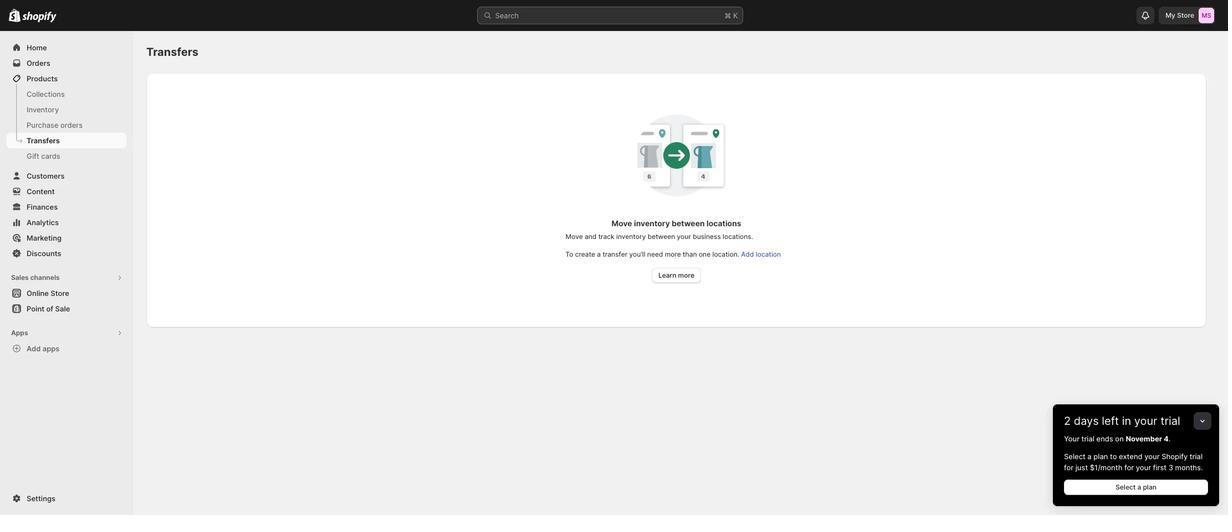 Task type: locate. For each thing, give the bounding box(es) containing it.
my store image
[[1199, 8, 1214, 23]]

2 vertical spatial trial
[[1190, 453, 1203, 462]]

settings
[[27, 495, 55, 504]]

select inside the "select a plan to extend your shopify trial for just $1/month for your first 3 months."
[[1064, 453, 1086, 462]]

to
[[1110, 453, 1117, 462]]

gift
[[27, 152, 39, 161]]

0 horizontal spatial for
[[1064, 464, 1074, 473]]

plan inside the "select a plan to extend your shopify trial for just $1/month for your first 3 months."
[[1094, 453, 1108, 462]]

for down extend
[[1124, 464, 1134, 473]]

0 vertical spatial transfers
[[146, 45, 198, 59]]

location
[[756, 251, 781, 259]]

store right my
[[1177, 11, 1194, 19]]

transfer
[[603, 251, 627, 259]]

inventory up you'll
[[616, 233, 646, 241]]

move
[[612, 219, 632, 228], [566, 233, 583, 241]]

0 horizontal spatial plan
[[1094, 453, 1108, 462]]

learn
[[658, 272, 676, 280]]

your up november
[[1134, 415, 1157, 428]]

1 vertical spatial select
[[1116, 484, 1136, 492]]

more left than
[[665, 251, 681, 259]]

plan down first
[[1143, 484, 1157, 492]]

my
[[1166, 11, 1175, 19]]

0 horizontal spatial move
[[566, 233, 583, 241]]

in
[[1122, 415, 1131, 428]]

0 vertical spatial select
[[1064, 453, 1086, 462]]

purchase orders link
[[7, 117, 126, 133]]

1 horizontal spatial trial
[[1161, 415, 1180, 428]]

marketing
[[27, 234, 62, 243]]

more
[[665, 251, 681, 259], [678, 272, 694, 280]]

trial up the months.
[[1190, 453, 1203, 462]]

online store button
[[0, 286, 133, 301]]

1 vertical spatial more
[[678, 272, 694, 280]]

your up first
[[1145, 453, 1160, 462]]

plan for select a plan to extend your shopify trial for just $1/month for your first 3 months.
[[1094, 453, 1108, 462]]

products
[[27, 74, 58, 83]]

orders
[[27, 59, 50, 68]]

store
[[1177, 11, 1194, 19], [51, 289, 69, 298]]

trial up .
[[1161, 415, 1180, 428]]

content
[[27, 187, 55, 196]]

plan up $1/month
[[1094, 453, 1108, 462]]

search
[[495, 11, 519, 20]]

trial
[[1161, 415, 1180, 428], [1082, 435, 1095, 444], [1190, 453, 1203, 462]]

0 horizontal spatial select
[[1064, 453, 1086, 462]]

sales
[[11, 274, 29, 282]]

months.
[[1175, 464, 1203, 473]]

a up just
[[1088, 453, 1092, 462]]

extend
[[1119, 453, 1143, 462]]

inventory up move and track inventory between your business locations.
[[634, 219, 670, 228]]

0 horizontal spatial transfers
[[27, 136, 60, 145]]

4
[[1164, 435, 1169, 444]]

analytics link
[[7, 215, 126, 231]]

move inventory between locations
[[612, 219, 741, 228]]

on
[[1115, 435, 1124, 444]]

add left apps
[[27, 345, 41, 354]]

2 vertical spatial a
[[1137, 484, 1141, 492]]

a inside the "select a plan to extend your shopify trial for just $1/month for your first 3 months."
[[1088, 453, 1092, 462]]

move left and
[[566, 233, 583, 241]]

a right create
[[597, 251, 601, 259]]

1 horizontal spatial plan
[[1143, 484, 1157, 492]]

your down move inventory between locations
[[677, 233, 691, 241]]

1 horizontal spatial select
[[1116, 484, 1136, 492]]

1 horizontal spatial store
[[1177, 11, 1194, 19]]

0 vertical spatial a
[[597, 251, 601, 259]]

move up track
[[612, 219, 632, 228]]

collections
[[27, 90, 65, 99]]

2 days left in your trial
[[1064, 415, 1180, 428]]

0 vertical spatial plan
[[1094, 453, 1108, 462]]

purchase orders
[[27, 121, 83, 130]]

your
[[1064, 435, 1080, 444]]

select down the "select a plan to extend your shopify trial for just $1/month for your first 3 months."
[[1116, 484, 1136, 492]]

orders link
[[7, 55, 126, 71]]

sale
[[55, 305, 70, 314]]

first
[[1153, 464, 1167, 473]]

store up sale
[[51, 289, 69, 298]]

finances link
[[7, 200, 126, 215]]

0 vertical spatial move
[[612, 219, 632, 228]]

to create a transfer you'll need more than one location. add location
[[566, 251, 781, 259]]

add apps
[[27, 345, 60, 354]]

between
[[672, 219, 705, 228], [648, 233, 675, 241]]

⌘ k
[[725, 11, 738, 20]]

0 horizontal spatial add
[[27, 345, 41, 354]]

add apps button
[[7, 341, 126, 357]]

1 vertical spatial transfers
[[27, 136, 60, 145]]

transfers inside 'link'
[[27, 136, 60, 145]]

home link
[[7, 40, 126, 55]]

1 vertical spatial a
[[1088, 453, 1092, 462]]

online store
[[27, 289, 69, 298]]

1 horizontal spatial a
[[1088, 453, 1092, 462]]

online store link
[[7, 286, 126, 301]]

0 vertical spatial add
[[741, 251, 754, 259]]

0 vertical spatial store
[[1177, 11, 1194, 19]]

2 horizontal spatial trial
[[1190, 453, 1203, 462]]

select up just
[[1064, 453, 1086, 462]]

apps button
[[7, 326, 126, 341]]

select
[[1064, 453, 1086, 462], [1116, 484, 1136, 492]]

2 for from the left
[[1124, 464, 1134, 473]]

store for online store
[[51, 289, 69, 298]]

0 vertical spatial inventory
[[634, 219, 670, 228]]

more right the learn
[[678, 272, 694, 280]]

your trial ends on november 4 .
[[1064, 435, 1171, 444]]

1 horizontal spatial for
[[1124, 464, 1134, 473]]

for left just
[[1064, 464, 1074, 473]]

1 vertical spatial store
[[51, 289, 69, 298]]

between up business
[[672, 219, 705, 228]]

0 horizontal spatial shopify image
[[9, 9, 21, 22]]

your
[[677, 233, 691, 241], [1134, 415, 1157, 428], [1145, 453, 1160, 462], [1136, 464, 1151, 473]]

learn more
[[658, 272, 694, 280]]

1 vertical spatial move
[[566, 233, 583, 241]]

add
[[741, 251, 754, 259], [27, 345, 41, 354]]

shopify image
[[9, 9, 21, 22], [22, 11, 57, 23]]

for
[[1064, 464, 1074, 473], [1124, 464, 1134, 473]]

transfers link
[[7, 133, 126, 149]]

2 horizontal spatial a
[[1137, 484, 1141, 492]]

move and track inventory between your business locations.
[[566, 233, 753, 241]]

1 horizontal spatial move
[[612, 219, 632, 228]]

0 vertical spatial trial
[[1161, 415, 1180, 428]]

store inside button
[[51, 289, 69, 298]]

inventory
[[634, 219, 670, 228], [616, 233, 646, 241]]

select for select a plan
[[1116, 484, 1136, 492]]

business
[[693, 233, 721, 241]]

add down locations.
[[741, 251, 754, 259]]

a down the "select a plan to extend your shopify trial for just $1/month for your first 3 months."
[[1137, 484, 1141, 492]]

0 horizontal spatial store
[[51, 289, 69, 298]]

1 vertical spatial plan
[[1143, 484, 1157, 492]]

transfers
[[146, 45, 198, 59], [27, 136, 60, 145]]

1 vertical spatial add
[[27, 345, 41, 354]]

plan
[[1094, 453, 1108, 462], [1143, 484, 1157, 492]]

k
[[733, 11, 738, 20]]

trial right your
[[1082, 435, 1095, 444]]

between up need
[[648, 233, 675, 241]]

1 vertical spatial trial
[[1082, 435, 1095, 444]]

0 vertical spatial between
[[672, 219, 705, 228]]



Task type: describe. For each thing, give the bounding box(es) containing it.
customers
[[27, 172, 65, 181]]

shopify
[[1162, 453, 1188, 462]]

plan for select a plan
[[1143, 484, 1157, 492]]

0 horizontal spatial a
[[597, 251, 601, 259]]

locations.
[[723, 233, 753, 241]]

2 days left in your trial element
[[1053, 434, 1219, 507]]

a for select a plan
[[1137, 484, 1141, 492]]

analytics
[[27, 218, 59, 227]]

collections link
[[7, 86, 126, 102]]

more inside "link"
[[678, 272, 694, 280]]

one
[[699, 251, 711, 259]]

$1/month
[[1090, 464, 1123, 473]]

you'll
[[629, 251, 645, 259]]

discounts
[[27, 249, 61, 258]]

select for select a plan to extend your shopify trial for just $1/month for your first 3 months.
[[1064, 453, 1086, 462]]

left
[[1102, 415, 1119, 428]]

location.
[[712, 251, 739, 259]]

discounts link
[[7, 246, 126, 262]]

0 vertical spatial more
[[665, 251, 681, 259]]

need
[[647, 251, 663, 259]]

1 vertical spatial inventory
[[616, 233, 646, 241]]

your left first
[[1136, 464, 1151, 473]]

marketing link
[[7, 231, 126, 246]]

select a plan
[[1116, 484, 1157, 492]]

finances
[[27, 203, 58, 212]]

than
[[683, 251, 697, 259]]

2
[[1064, 415, 1071, 428]]

a for select a plan to extend your shopify trial for just $1/month for your first 3 months.
[[1088, 453, 1092, 462]]

gift cards
[[27, 152, 60, 161]]

sales channels button
[[7, 270, 126, 286]]

apps
[[43, 345, 60, 354]]

inventory link
[[7, 102, 126, 117]]

november
[[1126, 435, 1162, 444]]

ends
[[1097, 435, 1113, 444]]

purchase
[[27, 121, 58, 130]]

inventory
[[27, 105, 59, 114]]

just
[[1076, 464, 1088, 473]]

home
[[27, 43, 47, 52]]

select a plan to extend your shopify trial for just $1/month for your first 3 months.
[[1064, 453, 1203, 473]]

gift cards link
[[7, 149, 126, 164]]

orders
[[60, 121, 83, 130]]

to
[[566, 251, 573, 259]]

1 horizontal spatial transfers
[[146, 45, 198, 59]]

apps
[[11, 329, 28, 338]]

and
[[585, 233, 597, 241]]

trial inside dropdown button
[[1161, 415, 1180, 428]]

sales channels
[[11, 274, 60, 282]]

point of sale link
[[7, 301, 126, 317]]

1 horizontal spatial add
[[741, 251, 754, 259]]

channels
[[30, 274, 60, 282]]

content link
[[7, 184, 126, 200]]

track
[[598, 233, 614, 241]]

select a plan link
[[1064, 480, 1208, 496]]

cards
[[41, 152, 60, 161]]

point of sale
[[27, 305, 70, 314]]

0 horizontal spatial trial
[[1082, 435, 1095, 444]]

online
[[27, 289, 49, 298]]

2 days left in your trial button
[[1053, 405, 1219, 428]]

1 for from the left
[[1064, 464, 1074, 473]]

locations
[[707, 219, 741, 228]]

create
[[575, 251, 595, 259]]

.
[[1169, 435, 1171, 444]]

your inside dropdown button
[[1134, 415, 1157, 428]]

trial inside the "select a plan to extend your shopify trial for just $1/month for your first 3 months."
[[1190, 453, 1203, 462]]

days
[[1074, 415, 1099, 428]]

store for my store
[[1177, 11, 1194, 19]]

move for move inventory between locations
[[612, 219, 632, 228]]

point
[[27, 305, 44, 314]]

⌘
[[725, 11, 731, 20]]

settings link
[[7, 492, 126, 507]]

of
[[46, 305, 53, 314]]

learn more link
[[652, 268, 701, 284]]

1 horizontal spatial shopify image
[[22, 11, 57, 23]]

add inside button
[[27, 345, 41, 354]]

3
[[1169, 464, 1173, 473]]

my store
[[1166, 11, 1194, 19]]

customers link
[[7, 168, 126, 184]]

add location link
[[741, 251, 781, 259]]

1 vertical spatial between
[[648, 233, 675, 241]]

move for move and track inventory between your business locations.
[[566, 233, 583, 241]]

products link
[[7, 71, 126, 86]]

point of sale button
[[0, 301, 133, 317]]



Task type: vqa. For each thing, say whether or not it's contained in the screenshot.
Search countries text field
no



